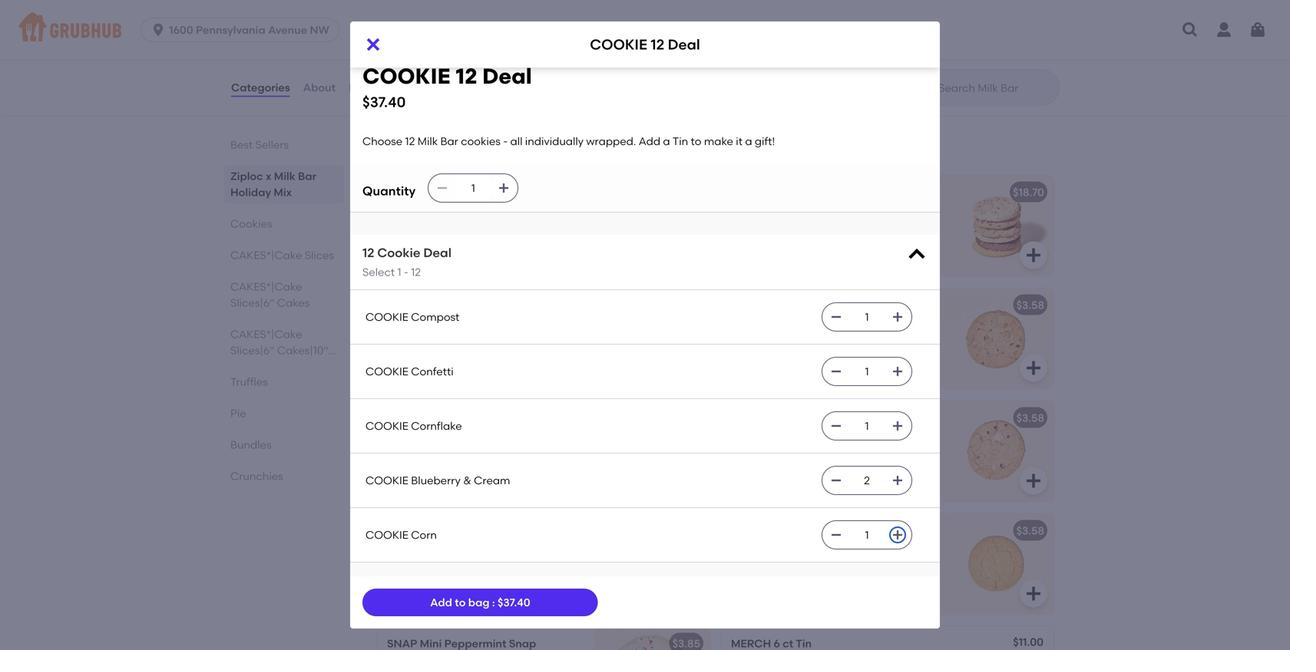 Task type: describe. For each thing, give the bounding box(es) containing it.
bar inside the choose 6 milk bar cookies - all individually wrapped. add a tin to make it a gift!
[[805, 207, 823, 220]]

cookie 3 deal image
[[594, 175, 710, 275]]

1 vertical spatial cookies
[[230, 217, 272, 230]]

$11.00
[[1013, 636, 1044, 649]]

kitchen
[[825, 320, 863, 333]]

morsels.
[[387, 593, 430, 606]]

choose inside 'button'
[[387, 320, 427, 333]]

cakes*|cake slices|6" cakes
[[230, 280, 310, 309]]

chocolate inside a sweet and salty kitchen sink cookie with chocolate chips in a graham cracker base — plus pretzels, potato chips, coffee, oats, and butterscotch.
[[755, 336, 808, 349]]

to inside the choose 6 milk bar cookies - all individually wrapped. add a tin to make it a gift!
[[897, 223, 907, 236]]

$7.70
[[675, 18, 700, 31]]

snap
[[509, 637, 536, 650]]

favorite.
[[785, 546, 827, 559]]

input item quantity number field for cookie corn
[[850, 521, 884, 549]]

1 vertical spatial confetti
[[433, 411, 476, 425]]

1 horizontal spatial it
[[736, 135, 743, 148]]

cookie 6 deal image
[[938, 175, 1054, 275]]

cookie 3 deal
[[387, 186, 466, 199]]

- inside the choose 6 milk bar cookies - all individually wrapped. add a tin to make it a gift!
[[868, 207, 873, 220]]

main navigation navigation
[[0, 0, 1290, 60]]

input item quantity number field for cookie confetti
[[850, 358, 884, 385]]

dried
[[491, 577, 518, 590]]

make inside the choose 6 milk bar cookies - all individually wrapped. add a tin to make it a gift!
[[731, 239, 760, 252]]

select
[[362, 266, 395, 279]]

6 for merch
[[774, 637, 780, 650]]

a for a muffin top masquerading as a cookie. sugar cookie dough, milk crumbs, and chewy dried blueberry morsels.
[[387, 546, 395, 559]]

plus
[[814, 351, 835, 365]]

butterscotch.
[[731, 383, 801, 396]]

chips,
[[731, 367, 762, 380]]

potato
[[883, 351, 919, 365]]

add to bag : $37.40
[[430, 596, 530, 609]]

flavor
[[731, 562, 760, 575]]

categories
[[231, 81, 290, 94]]

0 vertical spatial cookie blueberry & cream
[[366, 474, 510, 487]]

tin inside 'button'
[[534, 336, 550, 349]]

bundles
[[230, 438, 271, 452]]

quantity
[[362, 184, 416, 199]]

deal for cookie 12 deal
[[668, 36, 700, 53]]

0 horizontal spatial cookie cornflake
[[366, 420, 462, 433]]

0 vertical spatial mix
[[543, 18, 561, 31]]

fluffy,
[[387, 433, 417, 446]]

0 vertical spatial blueberry
[[411, 474, 461, 487]]

home
[[885, 546, 915, 559]]

0 vertical spatial choose 12 milk bar cookies - all individually wrapped. add a tin to make it a gift!
[[362, 135, 775, 148]]

individually inside the choose 6 milk bar cookies - all individually wrapped. add a tin to make it a gift!
[[731, 223, 790, 236]]

choose 6 milk bar cookies - all individually wrapped. add a tin to make it a gift!
[[731, 207, 907, 252]]

all inside choose 12 milk bar cookies - all individually wrapped. add a tin to make it a gift!
[[535, 320, 547, 333]]

cakes*|cake slices|6" cakes|10" cakes truffles
[[230, 328, 328, 389]]

cookie blueberry & cream image
[[594, 514, 710, 614]]

rainbow
[[387, 464, 429, 477]]

reviews button
[[348, 60, 392, 115]]

and inside "a muffin top masquerading as a cookie. sugar cookie dough, milk crumbs, and chewy dried blueberry morsels."
[[432, 577, 452, 590]]

input item quantity number field for quantity
[[456, 174, 490, 202]]

crunchy,
[[741, 433, 786, 446]]

marshmallows.
[[811, 464, 889, 477]]

mini
[[420, 637, 442, 650]]

holiday inside ziploc x milk bar holiday mix
[[230, 186, 271, 199]]

a inside a milk bar favorite. the down-home flavor of your favorite cornbread, captured in a cookie.
[[794, 577, 801, 590]]

sweet
[[741, 320, 772, 333]]

peppermint
[[444, 637, 506, 650]]

in inside a sweet and salty kitchen sink cookie with chocolate chips in a graham cracker base — plus pretzels, potato chips, coffee, oats, and butterscotch.
[[841, 336, 850, 349]]

$3.85
[[672, 637, 700, 650]]

blueberry
[[521, 577, 571, 590]]

cornflakes
[[731, 464, 785, 477]]

oats,
[[803, 367, 828, 380]]

it inside 'button'
[[419, 351, 426, 365]]

choose 12 milk bar cookies - all individually wrapped. add a tin to make it a gift! button
[[378, 288, 710, 388]]

deal for cookie 3 deal
[[442, 186, 466, 199]]

0 vertical spatial cream
[[474, 474, 510, 487]]

milk inside 'button'
[[442, 320, 462, 333]]

1 horizontal spatial cookie cornflake
[[731, 411, 829, 425]]

packed
[[814, 449, 854, 462]]

cookie 12 deal $37.40
[[362, 63, 532, 111]]

1 horizontal spatial cookie compost
[[731, 299, 826, 312]]

crunchies
[[230, 470, 283, 483]]

gift! inside the choose 6 milk bar cookies - all individually wrapped. add a tin to make it a gift!
[[782, 239, 802, 252]]

in inside a milk bar favorite. the down-home flavor of your favorite cornbread, captured in a cookie.
[[782, 577, 791, 590]]

cookie corn
[[366, 529, 437, 542]]

a milk bar favorite. the down-home flavor of your favorite cornbread, captured in a cookie.
[[731, 546, 915, 590]]

add inside choose 12 milk bar cookies - all individually wrapped. add a tin to make it a gift! 'button'
[[501, 336, 522, 349]]

cookie
[[377, 245, 420, 260]]

a sweet and salty kitchen sink cookie with chocolate chips in a graham cracker base — plus pretzels, potato chips, coffee, oats, and butterscotch.
[[731, 320, 923, 396]]

cookies inside choose 3 milk bar cookies - all individually wrapped.
[[482, 207, 521, 220]]

$3.58 for home
[[1016, 524, 1044, 537]]

with inside the fluffy, chewy, sugary, and buttery, with a b'day punch of vanilla and rainbow sprinkles.
[[387, 449, 409, 462]]

a for a milk bar favorite. the down-home flavor of your favorite cornbread, captured in a cookie.
[[731, 546, 739, 559]]

classic
[[876, 433, 912, 446]]

pie
[[230, 407, 246, 420]]

sugary,
[[458, 433, 496, 446]]

- inside choose 3 milk bar cookies - all individually wrapped.
[[524, 207, 529, 220]]

slices|6" for cakes|10"
[[230, 344, 274, 357]]

cakes|10"
[[277, 344, 328, 357]]

input item quantity number field for cookie blueberry & cream
[[850, 467, 884, 495]]

—
[[801, 351, 811, 365]]

a crunchy, chewy riff on the classic chocolate chip, packed with cornflakes and marshmallows.
[[731, 433, 912, 477]]

bag
[[468, 596, 490, 609]]

on
[[841, 433, 854, 446]]

chips
[[811, 336, 839, 349]]

add inside the choose 6 milk bar cookies - all individually wrapped. add a tin to make it a gift!
[[845, 223, 866, 236]]

1 horizontal spatial compost
[[777, 299, 826, 312]]

bar inside choose 3 milk bar cookies - all individually wrapped.
[[461, 207, 479, 220]]

deal for 12 cookie deal select 1 - 12
[[423, 245, 451, 260]]

sellers
[[255, 138, 289, 151]]

your
[[776, 562, 799, 575]]

milk
[[537, 562, 558, 575]]

0 horizontal spatial cornflake
[[411, 420, 462, 433]]

pretzels,
[[838, 351, 881, 365]]

it inside the choose 6 milk bar cookies - all individually wrapped. add a tin to make it a gift!
[[763, 239, 770, 252]]

individually inside choose 3 milk bar cookies - all individually wrapped.
[[387, 223, 446, 236]]

1 vertical spatial cream
[[497, 524, 533, 537]]

captured
[[731, 577, 780, 590]]

of inside the fluffy, chewy, sugary, and buttery, with a b'day punch of vanilla and rainbow sprinkles.
[[488, 449, 498, 462]]

wrapped. inside choose 12 milk bar cookies - all individually wrapped. add a tin to make it a gift! 'button'
[[448, 336, 498, 349]]

$3.58 for classic
[[1016, 411, 1044, 425]]

nw
[[310, 23, 329, 36]]

- inside 12 cookie deal select 1 - 12
[[404, 266, 408, 279]]

choose 3 milk bar cookies - all individually wrapped.
[[387, 207, 543, 236]]

snap
[[387, 637, 417, 650]]

choose 12 milk bar cookies - all individually wrapped. add a tin to make it a gift! inside 'button'
[[387, 320, 563, 365]]

12 inside 'button'
[[430, 320, 440, 333]]

and down buttery,
[[537, 449, 558, 462]]

1 horizontal spatial ziploc
[[411, 18, 444, 31]]

cakes inside the cakes*|cake slices|6" cakes|10" cakes truffles
[[230, 360, 263, 373]]

and inside a crunchy, chewy riff on the classic chocolate chip, packed with cornflakes and marshmallows.
[[787, 464, 808, 477]]

avenue
[[268, 23, 307, 36]]

1 vertical spatial cookie confetti
[[387, 411, 476, 425]]

wrapped. inside the choose 6 milk bar cookies - all individually wrapped. add a tin to make it a gift!
[[792, 223, 842, 236]]

gift! inside 'button'
[[438, 351, 458, 365]]

12 inside cookie 12 deal $37.40
[[456, 63, 477, 89]]

buttery,
[[522, 433, 562, 446]]

chewy,
[[420, 433, 456, 446]]

lab
[[387, 18, 408, 31]]

merch
[[731, 637, 771, 650]]

Search Milk Bar search field
[[937, 81, 1054, 95]]

ziploc inside ziploc x milk bar holiday mix
[[230, 170, 263, 183]]

ct
[[783, 637, 793, 650]]

input item quantity number field for cookie compost
[[850, 303, 884, 331]]

graham
[[863, 336, 904, 349]]

mix inside ziploc x milk bar holiday mix
[[274, 186, 292, 199]]

sink
[[866, 320, 886, 333]]

vanilla
[[500, 449, 534, 462]]

1 horizontal spatial gift!
[[755, 135, 775, 148]]

$18.70
[[1013, 186, 1044, 199]]

cookie 12 deal
[[590, 36, 700, 53]]

merch 6 ct tin
[[731, 637, 812, 650]]



Task type: vqa. For each thing, say whether or not it's contained in the screenshot.
cakes*|cake
yes



Task type: locate. For each thing, give the bounding box(es) containing it.
chewy inside "a muffin top masquerading as a cookie. sugar cookie dough, milk crumbs, and chewy dried blueberry morsels."
[[455, 577, 489, 590]]

cornflake up "riff"
[[777, 411, 829, 425]]

1600
[[169, 23, 193, 36]]

chewy up chip,
[[788, 433, 822, 446]]

0 horizontal spatial cookie
[[460, 562, 495, 575]]

2 vertical spatial gift!
[[438, 351, 458, 365]]

- inside choose 12 milk bar cookies - all individually wrapped. add a tin to make it a gift!
[[528, 320, 532, 333]]

slices|6" up the truffles at left
[[230, 344, 274, 357]]

1 horizontal spatial &
[[486, 524, 495, 537]]

slices
[[305, 249, 334, 262]]

best sellers
[[230, 138, 289, 151]]

a inside a sweet and salty kitchen sink cookie with chocolate chips in a graham cracker base — plus pretzels, potato chips, coffee, oats, and butterscotch.
[[853, 336, 860, 349]]

0 horizontal spatial holiday
[[230, 186, 271, 199]]

make
[[704, 135, 733, 148], [731, 239, 760, 252], [387, 351, 416, 365]]

input item quantity number field right "riff"
[[850, 412, 884, 440]]

cakes*|cake up cakes*|cake slices|6" cakes
[[230, 249, 302, 262]]

0 vertical spatial chocolate
[[755, 336, 808, 349]]

cookie confetti
[[366, 365, 454, 378], [387, 411, 476, 425]]

truffles
[[230, 375, 268, 389]]

in down kitchen
[[841, 336, 850, 349]]

0 vertical spatial cookie confetti
[[366, 365, 454, 378]]

muffin
[[397, 546, 431, 559]]

1 vertical spatial make
[[731, 239, 760, 252]]

mix
[[543, 18, 561, 31], [274, 186, 292, 199]]

cookie
[[590, 36, 647, 53], [362, 63, 450, 89], [387, 186, 430, 199], [731, 299, 774, 312], [366, 310, 408, 324], [366, 365, 408, 378], [387, 411, 430, 425], [731, 411, 774, 425], [366, 420, 408, 433], [366, 474, 408, 487], [387, 524, 430, 537], [366, 529, 408, 542]]

bar inside a milk bar favorite. the down-home flavor of your favorite cornbread, captured in a cookie.
[[764, 546, 782, 559]]

x down sellers
[[266, 170, 271, 183]]

cookies
[[461, 135, 501, 148], [482, 207, 521, 220], [826, 207, 866, 220], [485, 320, 525, 333]]

0 horizontal spatial x
[[266, 170, 271, 183]]

with down fluffy, at the bottom of page
[[387, 449, 409, 462]]

and left salty
[[774, 320, 795, 333]]

2 horizontal spatial it
[[763, 239, 770, 252]]

1 vertical spatial 6
[[774, 637, 780, 650]]

1
[[397, 266, 401, 279]]

cookies up quantity
[[375, 139, 441, 159]]

1 slices|6" from the top
[[230, 296, 274, 309]]

ziploc
[[411, 18, 444, 31], [230, 170, 263, 183]]

3 cakes*|cake from the top
[[230, 328, 302, 341]]

reviews
[[349, 81, 391, 94]]

cookie. up crumbs,
[[387, 562, 424, 575]]

0 horizontal spatial $37.40
[[362, 94, 406, 111]]

cakes up the truffles at left
[[230, 360, 263, 373]]

a inside "a muffin top masquerading as a cookie. sugar cookie dough, milk crumbs, and chewy dried blueberry morsels."
[[387, 546, 395, 559]]

deal for cookie 12 deal $37.40
[[482, 63, 532, 89]]

a down cookie corn
[[387, 546, 395, 559]]

wrapped.
[[586, 135, 636, 148], [448, 223, 498, 236], [792, 223, 842, 236], [448, 336, 498, 349]]

chocolate up base
[[755, 336, 808, 349]]

0 vertical spatial $37.40
[[362, 94, 406, 111]]

&
[[463, 474, 471, 487], [486, 524, 495, 537]]

with inside a sweet and salty kitchen sink cookie with chocolate chips in a graham cracker base — plus pretzels, potato chips, coffee, oats, and butterscotch.
[[731, 336, 753, 349]]

3 up choose 3 milk bar cookies - all individually wrapped.
[[433, 186, 439, 199]]

the
[[857, 433, 874, 446]]

1 horizontal spatial chewy
[[788, 433, 822, 446]]

2 cakes*|cake from the top
[[230, 280, 302, 293]]

Input item quantity number field
[[456, 174, 490, 202], [850, 303, 884, 331], [850, 358, 884, 385], [850, 412, 884, 440], [850, 467, 884, 495], [850, 521, 884, 549]]

slices|6" down 'cakes*|cake slices'
[[230, 296, 274, 309]]

$3.58 for cookie
[[1016, 299, 1044, 312]]

slices|6" inside the cakes*|cake slices|6" cakes|10" cakes truffles
[[230, 344, 274, 357]]

compost up salty
[[777, 299, 826, 312]]

of left your in the bottom of the page
[[763, 562, 773, 575]]

individually inside 'button'
[[387, 336, 446, 349]]

$37.40
[[362, 94, 406, 111], [498, 596, 530, 609]]

1 vertical spatial it
[[763, 239, 770, 252]]

milk inside choose 3 milk bar cookies - all individually wrapped.
[[438, 207, 459, 220]]

ziploc down the best
[[230, 170, 263, 183]]

cookie compost down 1 at top left
[[366, 310, 459, 324]]

6 for choose
[[774, 207, 780, 220]]

0 vertical spatial $3.58
[[1016, 299, 1044, 312]]

0 horizontal spatial cakes
[[230, 360, 263, 373]]

0 vertical spatial cakes*|cake
[[230, 249, 302, 262]]

:
[[492, 596, 495, 609]]

1 vertical spatial cookie
[[460, 562, 495, 575]]

1 horizontal spatial holiday
[[500, 18, 540, 31]]

cookie blueberry & cream down b'day
[[366, 474, 510, 487]]

0 horizontal spatial &
[[463, 474, 471, 487]]

favorite
[[801, 562, 841, 575]]

chocolate inside a crunchy, chewy riff on the classic chocolate chip, packed with cornflakes and marshmallows.
[[731, 449, 784, 462]]

compost
[[777, 299, 826, 312], [411, 310, 459, 324]]

deal down $7.70
[[668, 36, 700, 53]]

0 vertical spatial slices|6"
[[230, 296, 274, 309]]

2 vertical spatial make
[[387, 351, 416, 365]]

fluffy, chewy, sugary, and buttery, with a b'day punch of vanilla and rainbow sprinkles.
[[387, 433, 562, 477]]

and down chip,
[[787, 464, 808, 477]]

ziploc right lab on the left top of the page
[[411, 18, 444, 31]]

0 vertical spatial cakes
[[277, 296, 310, 309]]

cream
[[474, 474, 510, 487], [497, 524, 533, 537]]

to inside 'button'
[[553, 336, 563, 349]]

12
[[651, 36, 664, 53], [456, 63, 477, 89], [405, 135, 415, 148], [362, 245, 374, 260], [411, 266, 421, 279], [430, 320, 440, 333]]

& down punch
[[463, 474, 471, 487]]

cakes up cakes|10"
[[277, 296, 310, 309]]

0 vertical spatial 3
[[433, 186, 439, 199]]

a for a crunchy, chewy riff on the classic chocolate chip, packed with cornflakes and marshmallows.
[[731, 433, 739, 446]]

0 horizontal spatial it
[[419, 351, 426, 365]]

milk inside ziploc x milk bar holiday mix
[[274, 170, 295, 183]]

1 vertical spatial blueberry
[[433, 524, 484, 537]]

2 $3.58 from the top
[[1016, 411, 1044, 425]]

3 down cookie 3 deal
[[430, 207, 436, 220]]

cracker
[[731, 351, 771, 365]]

a muffin top masquerading as a cookie. sugar cookie dough, milk crumbs, and chewy dried blueberry morsels.
[[387, 546, 571, 606]]

cookie compost image
[[938, 288, 1054, 388]]

b'day
[[421, 449, 449, 462]]

1 vertical spatial cookie blueberry & cream
[[387, 524, 533, 537]]

3 for cookie
[[433, 186, 439, 199]]

choose inside choose 3 milk bar cookies - all individually wrapped.
[[387, 207, 427, 220]]

a left crunchy,
[[731, 433, 739, 446]]

1 horizontal spatial x
[[446, 18, 452, 31]]

top
[[433, 546, 451, 559]]

a inside a milk bar favorite. the down-home flavor of your favorite cornbread, captured in a cookie.
[[731, 546, 739, 559]]

a inside a sweet and salty kitchen sink cookie with chocolate chips in a graham cracker base — plus pretzels, potato chips, coffee, oats, and butterscotch.
[[731, 320, 739, 333]]

categories button
[[230, 60, 291, 115]]

1 horizontal spatial $37.40
[[498, 596, 530, 609]]

slices|6" for cakes
[[230, 296, 274, 309]]

lab ziploc x milk bar holiday mix
[[387, 18, 561, 31]]

deal down lab ziploc x milk bar holiday mix
[[482, 63, 532, 89]]

0 horizontal spatial cookie.
[[387, 562, 424, 575]]

svg image inside 1600 pennsylvania avenue nw 'button'
[[151, 22, 166, 38]]

pennsylvania
[[196, 23, 266, 36]]

1 horizontal spatial cornflake
[[777, 411, 829, 425]]

1 vertical spatial in
[[782, 577, 791, 590]]

bar inside choose 12 milk bar cookies - all individually wrapped. add a tin to make it a gift!
[[465, 320, 483, 333]]

a inside a crunchy, chewy riff on the classic chocolate chip, packed with cornflakes and marshmallows.
[[731, 433, 739, 446]]

1 cakes*|cake from the top
[[230, 249, 302, 262]]

0 horizontal spatial compost
[[411, 310, 459, 324]]

best
[[230, 138, 253, 151]]

lab ziploc x milk bar holiday mix image
[[594, 8, 710, 108]]

1 horizontal spatial in
[[841, 336, 850, 349]]

1 vertical spatial choose 12 milk bar cookies - all individually wrapped. add a tin to make it a gift!
[[387, 320, 563, 365]]

with inside a crunchy, chewy riff on the classic chocolate chip, packed with cornflakes and marshmallows.
[[856, 449, 878, 462]]

0 horizontal spatial chewy
[[455, 577, 489, 590]]

a left the sweet
[[731, 320, 739, 333]]

base
[[773, 351, 799, 365]]

input item quantity number field for cookie cornflake
[[850, 412, 884, 440]]

3 inside choose 3 milk bar cookies - all individually wrapped.
[[430, 207, 436, 220]]

with up cracker
[[731, 336, 753, 349]]

cookie. inside "a muffin top masquerading as a cookie. sugar cookie dough, milk crumbs, and chewy dried blueberry morsels."
[[387, 562, 424, 575]]

bar inside ziploc x milk bar holiday mix
[[298, 170, 316, 183]]

all
[[510, 135, 522, 148], [531, 207, 543, 220], [875, 207, 887, 220], [535, 320, 547, 333]]

1 vertical spatial $37.40
[[498, 596, 530, 609]]

cookie corn image
[[938, 514, 1054, 614]]

0 horizontal spatial in
[[782, 577, 791, 590]]

a
[[731, 320, 739, 333], [731, 433, 739, 446], [387, 546, 395, 559], [731, 546, 739, 559]]

1 horizontal spatial cookies
[[375, 139, 441, 159]]

0 vertical spatial cookie
[[888, 320, 923, 333]]

cookie cornflake up fluffy, at the bottom of page
[[366, 420, 462, 433]]

cookie down the masquerading
[[460, 562, 495, 575]]

12 cookie deal select 1 - 12
[[362, 245, 451, 279]]

cookie confetti image
[[594, 401, 710, 501]]

cream down punch
[[474, 474, 510, 487]]

of inside a milk bar favorite. the down-home flavor of your favorite cornbread, captured in a cookie.
[[763, 562, 773, 575]]

1 vertical spatial slices|6"
[[230, 344, 274, 357]]

chewy up bag
[[455, 577, 489, 590]]

cookies inside the choose 6 milk bar cookies - all individually wrapped. add a tin to make it a gift!
[[826, 207, 866, 220]]

with down the
[[856, 449, 878, 462]]

cookies up 'cakes*|cake slices'
[[230, 217, 272, 230]]

sprinkles.
[[432, 464, 480, 477]]

cookie. inside a milk bar favorite. the down-home flavor of your favorite cornbread, captured in a cookie.
[[804, 577, 841, 590]]

1 vertical spatial gift!
[[782, 239, 802, 252]]

2 vertical spatial it
[[419, 351, 426, 365]]

deal inside 12 cookie deal select 1 - 12
[[423, 245, 451, 260]]

all inside choose 3 milk bar cookies - all individually wrapped.
[[531, 207, 543, 220]]

input item quantity number field down the
[[850, 467, 884, 495]]

salty
[[798, 320, 822, 333]]

1 vertical spatial &
[[486, 524, 495, 537]]

1 vertical spatial x
[[266, 170, 271, 183]]

down-
[[852, 546, 885, 559]]

tin inside the choose 6 milk bar cookies - all individually wrapped. add a tin to make it a gift!
[[878, 223, 894, 236]]

a inside "a muffin top masquerading as a cookie. sugar cookie dough, milk crumbs, and chewy dried blueberry morsels."
[[547, 546, 555, 559]]

0 horizontal spatial of
[[488, 449, 498, 462]]

of
[[488, 449, 498, 462], [763, 562, 773, 575]]

compost down 12 cookie deal select 1 - 12
[[411, 310, 459, 324]]

milk inside the choose 6 milk bar cookies - all individually wrapped. add a tin to make it a gift!
[[783, 207, 803, 220]]

cookie inside "a muffin top masquerading as a cookie. sugar cookie dough, milk crumbs, and chewy dried blueberry morsels."
[[460, 562, 495, 575]]

1 vertical spatial chewy
[[455, 577, 489, 590]]

cakes*|cake inside cakes*|cake slices|6" cakes
[[230, 280, 302, 293]]

cookie
[[888, 320, 923, 333], [460, 562, 495, 575]]

input item quantity number field right the
[[850, 521, 884, 549]]

cream up the masquerading
[[497, 524, 533, 537]]

slices|6" inside cakes*|cake slices|6" cakes
[[230, 296, 274, 309]]

to
[[691, 135, 701, 148], [897, 223, 907, 236], [553, 336, 563, 349], [455, 596, 466, 609]]

cookie. down the favorite at the right of page
[[804, 577, 841, 590]]

3
[[433, 186, 439, 199], [430, 207, 436, 220]]

in
[[841, 336, 850, 349], [782, 577, 791, 590]]

1 vertical spatial mix
[[274, 186, 292, 199]]

0 horizontal spatial cookies
[[230, 217, 272, 230]]

cookies
[[375, 139, 441, 159], [230, 217, 272, 230]]

choose inside the choose 6 milk bar cookies - all individually wrapped. add a tin to make it a gift!
[[731, 207, 771, 220]]

chocolate up cornflakes
[[731, 449, 784, 462]]

snap mini peppermint snap image
[[594, 627, 710, 650]]

1 horizontal spatial mix
[[543, 18, 561, 31]]

0 vertical spatial confetti
[[411, 365, 454, 378]]

0 vertical spatial chewy
[[788, 433, 822, 446]]

1 horizontal spatial cookie
[[888, 320, 923, 333]]

cornflake up 'chewy,' at the bottom of the page
[[411, 420, 462, 433]]

cakes*|cake down 'cakes*|cake slices'
[[230, 280, 302, 293]]

masquerading
[[453, 546, 530, 559]]

cornbread,
[[843, 562, 901, 575]]

corn
[[411, 529, 437, 542]]

input item quantity number field up choose 3 milk bar cookies - all individually wrapped.
[[456, 174, 490, 202]]

cookie up graham
[[888, 320, 923, 333]]

and down sugar
[[432, 577, 452, 590]]

and
[[774, 320, 795, 333], [831, 367, 851, 380], [499, 433, 519, 446], [537, 449, 558, 462], [787, 464, 808, 477], [432, 577, 452, 590]]

riff
[[825, 433, 838, 446]]

0 horizontal spatial mix
[[274, 186, 292, 199]]

1 $3.58 from the top
[[1016, 299, 1044, 312]]

0 horizontal spatial ziploc
[[230, 170, 263, 183]]

2 horizontal spatial gift!
[[782, 239, 802, 252]]

cakes*|cake down cakes*|cake slices|6" cakes
[[230, 328, 302, 341]]

dough,
[[497, 562, 534, 575]]

all inside the choose 6 milk bar cookies - all individually wrapped. add a tin to make it a gift!
[[875, 207, 887, 220]]

and up vanilla
[[499, 433, 519, 446]]

0 vertical spatial cookie.
[[387, 562, 424, 575]]

choose 12 milk bar cookies - all individually wrapped. add a tin to make it a gift!
[[362, 135, 775, 148], [387, 320, 563, 365]]

0 horizontal spatial gift!
[[438, 351, 458, 365]]

6 inside the choose 6 milk bar cookies - all individually wrapped. add a tin to make it a gift!
[[774, 207, 780, 220]]

cookie inside a sweet and salty kitchen sink cookie with chocolate chips in a graham cracker base — plus pretzels, potato chips, coffee, oats, and butterscotch.
[[888, 320, 923, 333]]

svg image
[[830, 311, 842, 323], [891, 311, 904, 323], [830, 366, 842, 378], [891, 366, 904, 378], [891, 420, 904, 432], [1024, 472, 1043, 490], [830, 475, 842, 487], [891, 475, 904, 487], [830, 529, 842, 541]]

1 horizontal spatial cakes
[[277, 296, 310, 309]]

in down your in the bottom of the page
[[782, 577, 791, 590]]

of down sugary,
[[488, 449, 498, 462]]

crumbs,
[[387, 577, 429, 590]]

cakes*|cake for cakes*|cake slices|6" cakes
[[230, 280, 302, 293]]

1 6 from the top
[[774, 207, 780, 220]]

$37.40 inside cookie 12 deal $37.40
[[362, 94, 406, 111]]

cakes*|cake inside the cakes*|cake slices|6" cakes|10" cakes truffles
[[230, 328, 302, 341]]

0 vertical spatial make
[[704, 135, 733, 148]]

cookie inside cookie 12 deal $37.40
[[362, 63, 450, 89]]

0 vertical spatial holiday
[[500, 18, 540, 31]]

cookie blueberry & cream up top
[[387, 524, 533, 537]]

& up the masquerading
[[486, 524, 495, 537]]

punch
[[452, 449, 485, 462]]

a inside the fluffy, chewy, sugary, and buttery, with a b'day punch of vanilla and rainbow sprinkles.
[[411, 449, 418, 462]]

x right lab on the left top of the page
[[446, 18, 452, 31]]

0 vertical spatial cookies
[[375, 139, 441, 159]]

input item quantity number field down graham
[[850, 358, 884, 385]]

0 horizontal spatial with
[[387, 449, 409, 462]]

cookie cornflake image
[[938, 401, 1054, 501]]

a up flavor
[[731, 546, 739, 559]]

0 vertical spatial 6
[[774, 207, 780, 220]]

0 vertical spatial ziploc
[[411, 18, 444, 31]]

about button
[[302, 60, 336, 115]]

it
[[736, 135, 743, 148], [763, 239, 770, 252], [419, 351, 426, 365]]

deal up choose 3 milk bar cookies - all individually wrapped.
[[442, 186, 466, 199]]

svg image
[[1181, 21, 1199, 39], [1249, 21, 1267, 39], [151, 22, 166, 38], [364, 35, 382, 54], [436, 182, 449, 194], [498, 182, 510, 194], [906, 244, 928, 266], [1024, 246, 1043, 264], [1024, 359, 1043, 377], [830, 420, 842, 432], [891, 529, 904, 541], [1024, 585, 1043, 603]]

deal inside cookie 12 deal $37.40
[[482, 63, 532, 89]]

1 horizontal spatial with
[[731, 336, 753, 349]]

and down plus
[[831, 367, 851, 380]]

milk inside a milk bar favorite. the down-home flavor of your favorite cornbread, captured in a cookie.
[[741, 546, 762, 559]]

blueberry up top
[[433, 524, 484, 537]]

0 vertical spatial it
[[736, 135, 743, 148]]

deal right "cookie"
[[423, 245, 451, 260]]

1 vertical spatial chocolate
[[731, 449, 784, 462]]

choose
[[362, 135, 403, 148], [387, 207, 427, 220], [731, 207, 771, 220], [387, 320, 427, 333]]

cookie confetti up 'chewy,' at the bottom of the page
[[387, 411, 476, 425]]

2 vertical spatial cakes*|cake
[[230, 328, 302, 341]]

1 vertical spatial holiday
[[230, 186, 271, 199]]

0 vertical spatial x
[[446, 18, 452, 31]]

1 horizontal spatial cookie.
[[804, 577, 841, 590]]

2 slices|6" from the top
[[230, 344, 274, 357]]

about
[[303, 81, 336, 94]]

a for a sweet and salty kitchen sink cookie with chocolate chips in a graham cracker base — plus pretzels, potato chips, coffee, oats, and butterscotch.
[[731, 320, 739, 333]]

3 $3.58 from the top
[[1016, 524, 1044, 537]]

cookie 12 deal image
[[594, 288, 710, 388]]

1 vertical spatial ziploc
[[230, 170, 263, 183]]

cookie compost up the sweet
[[731, 299, 826, 312]]

$37.40 right ':'
[[498, 596, 530, 609]]

cakes*|cake slices
[[230, 249, 334, 262]]

the
[[830, 546, 849, 559]]

1 vertical spatial cookie.
[[804, 577, 841, 590]]

cornflake
[[777, 411, 829, 425], [411, 420, 462, 433]]

2 6 from the top
[[774, 637, 780, 650]]

2 vertical spatial $3.58
[[1016, 524, 1044, 537]]

1 vertical spatial cakes
[[230, 360, 263, 373]]

1 vertical spatial of
[[763, 562, 773, 575]]

cakes inside cakes*|cake slices|6" cakes
[[277, 296, 310, 309]]

0 horizontal spatial cookie compost
[[366, 310, 459, 324]]

3 for choose
[[430, 207, 436, 220]]

snap mini peppermint snap
[[387, 637, 536, 650]]

1 horizontal spatial of
[[763, 562, 773, 575]]

sugar
[[427, 562, 458, 575]]

cookie confetti up fluffy, at the bottom of page
[[366, 365, 454, 378]]

input item quantity number field up graham
[[850, 303, 884, 331]]

cookie cornflake up crunchy,
[[731, 411, 829, 425]]

x inside ziploc x milk bar holiday mix
[[266, 170, 271, 183]]

1600 pennsylvania avenue nw button
[[141, 18, 345, 42]]

chewy inside a crunchy, chewy riff on the classic chocolate chip, packed with cornflakes and marshmallows.
[[788, 433, 822, 446]]

cookies inside choose 12 milk bar cookies - all individually wrapped. add a tin to make it a gift!
[[485, 320, 525, 333]]

0 vertical spatial of
[[488, 449, 498, 462]]

cakes*|cake for cakes*|cake slices
[[230, 249, 302, 262]]

1 vertical spatial cakes*|cake
[[230, 280, 302, 293]]

blueberry down b'day
[[411, 474, 461, 487]]

wrapped. inside choose 3 milk bar cookies - all individually wrapped.
[[448, 223, 498, 236]]

2 horizontal spatial with
[[856, 449, 878, 462]]

cookie compost
[[731, 299, 826, 312], [366, 310, 459, 324]]

0 vertical spatial gift!
[[755, 135, 775, 148]]

$37.40 right about button
[[362, 94, 406, 111]]

make inside 'button'
[[387, 351, 416, 365]]



